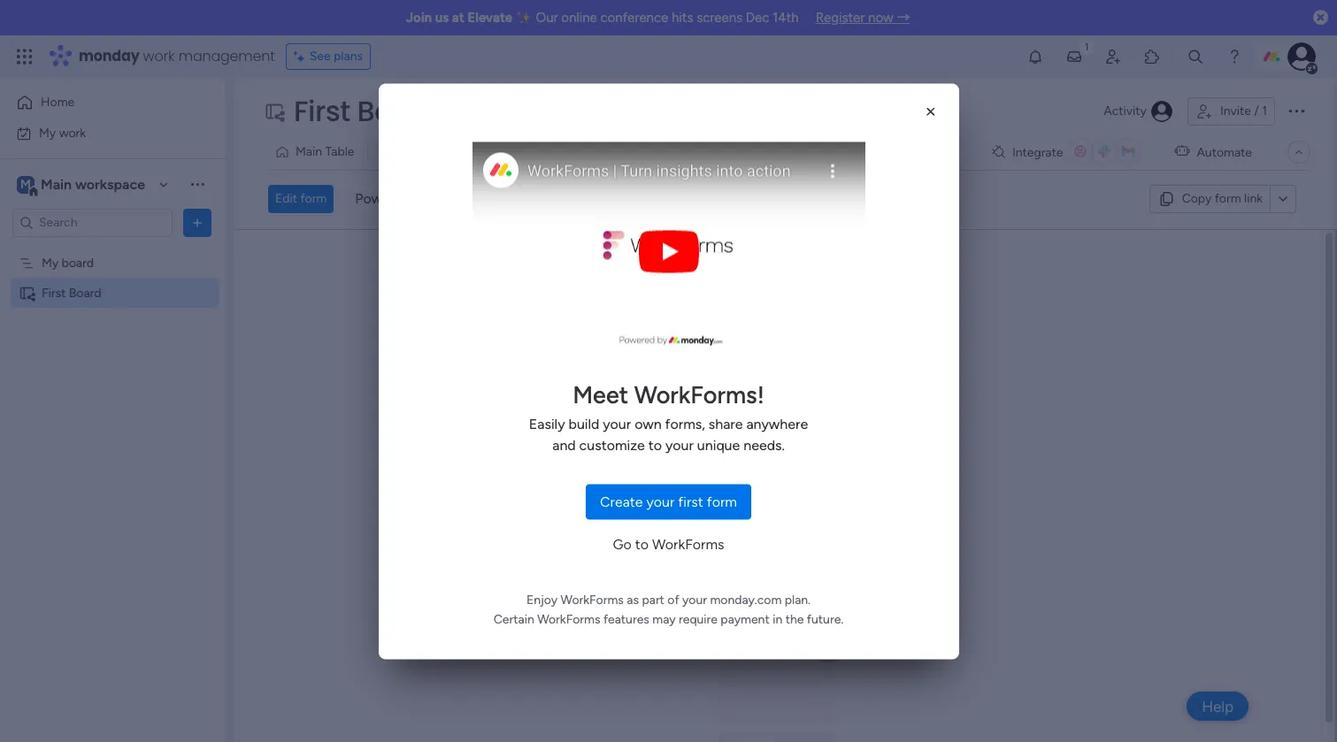 Task type: describe. For each thing, give the bounding box(es) containing it.
home
[[41, 95, 75, 110]]

help image
[[1226, 48, 1244, 66]]

plans
[[334, 49, 363, 64]]

gantt
[[474, 144, 506, 159]]

cloud
[[414, 144, 447, 159]]

1 vertical spatial board
[[69, 286, 101, 301]]

customize
[[580, 437, 645, 453]]

work for monday
[[143, 46, 175, 66]]

word
[[381, 144, 411, 159]]

future.
[[807, 612, 844, 627]]

collapse board header image
[[1293, 145, 1307, 159]]

→
[[897, 10, 911, 26]]

my for my board
[[42, 255, 59, 271]]

may
[[653, 612, 676, 627]]

main workspace
[[41, 176, 145, 193]]

monday work management
[[79, 46, 275, 66]]

see plans button
[[286, 43, 371, 70]]

to inside the meet workforms! easily build your own forms, share anywhere and customize to your unique needs.
[[649, 437, 662, 453]]

shareable board image
[[264, 101, 285, 122]]

1 vertical spatial by
[[718, 376, 744, 405]]

notifications image
[[1027, 48, 1045, 66]]

powered
[[355, 191, 411, 208]]

/
[[1255, 104, 1260, 119]]

1 image
[[1079, 36, 1095, 56]]

edit form
[[275, 192, 327, 207]]

meet
[[573, 380, 629, 409]]

your down "forms,"
[[666, 437, 694, 453]]

features
[[604, 612, 650, 627]]

activity button
[[1097, 97, 1181, 126]]

chart
[[532, 144, 563, 159]]

✨
[[516, 10, 533, 26]]

start
[[664, 376, 712, 405]]

main table
[[296, 144, 355, 159]]

word cloud button
[[368, 138, 461, 166]]

register
[[816, 10, 865, 26]]

meet workforms! easily build your own forms, share anywhere and customize to your unique needs.
[[529, 380, 809, 453]]

table
[[325, 144, 355, 159]]

search everything image
[[1187, 48, 1205, 66]]

list box containing my board
[[0, 244, 226, 547]]

calendar button
[[577, 138, 653, 166]]

1
[[1263, 104, 1268, 119]]

own
[[635, 415, 662, 432]]

calendar
[[590, 144, 639, 159]]

edit
[[275, 192, 298, 207]]

your inside enjoy workforms as part of your monday.com plan. certain workforms features may require payment in the future.
[[683, 592, 707, 607]]

activity
[[1104, 104, 1148, 119]]

m
[[20, 177, 31, 192]]

0 vertical spatial first
[[294, 91, 350, 131]]

go to workforms button
[[599, 527, 739, 562]]

anywhere
[[747, 415, 809, 432]]

invite
[[1221, 104, 1252, 119]]

build
[[569, 415, 600, 432]]

workspace selection element
[[17, 174, 148, 197]]

elevate
[[468, 10, 513, 26]]

help button
[[1188, 692, 1249, 722]]

needs.
[[744, 437, 785, 453]]

form for edit form
[[301, 192, 327, 207]]

copy form link button
[[1150, 185, 1271, 214]]

dapulse integrations image
[[993, 146, 1006, 159]]

plan.
[[785, 592, 811, 607]]

your inside button
[[647, 493, 675, 510]]

Search in workspace field
[[37, 213, 148, 233]]

home button
[[11, 89, 190, 117]]

go to workforms
[[613, 536, 725, 553]]

build
[[746, 444, 778, 461]]

join
[[406, 10, 432, 26]]

files gallery
[[734, 144, 800, 159]]

create
[[600, 493, 643, 510]]

part
[[642, 592, 665, 607]]

build form button
[[732, 435, 825, 471]]

register now →
[[816, 10, 911, 26]]

our
[[536, 10, 558, 26]]

close image
[[922, 103, 940, 120]]

building
[[750, 376, 835, 405]]

workforms!
[[635, 380, 765, 409]]

unique
[[698, 437, 741, 453]]

the
[[786, 612, 804, 627]]

screens
[[697, 10, 743, 26]]

kanban button
[[653, 138, 721, 166]]

form
[[827, 144, 856, 159]]

select product image
[[16, 48, 34, 66]]

hits
[[672, 10, 694, 26]]

workforms inside button
[[653, 536, 725, 553]]

my for my work
[[39, 125, 56, 140]]

us
[[435, 10, 449, 26]]

create your first form
[[600, 493, 738, 510]]

files
[[734, 144, 759, 159]]

at
[[452, 10, 465, 26]]

go
[[613, 536, 632, 553]]

as
[[627, 592, 639, 607]]

form button
[[814, 138, 869, 166]]



Task type: vqa. For each thing, say whether or not it's contained in the screenshot.
the left 'by'
yes



Task type: locate. For each thing, give the bounding box(es) containing it.
to right go
[[636, 536, 649, 553]]

your
[[840, 376, 887, 405], [603, 415, 632, 432], [666, 437, 694, 453], [647, 493, 675, 510], [683, 592, 707, 607]]

my board
[[42, 255, 94, 271]]

invite members image
[[1105, 48, 1123, 66]]

your right the building
[[840, 376, 887, 405]]

online
[[562, 10, 597, 26]]

work right "monday"
[[143, 46, 175, 66]]

conference
[[601, 10, 669, 26]]

autopilot image
[[1175, 140, 1190, 163]]

workforms
[[653, 536, 725, 553], [561, 592, 624, 607], [538, 612, 601, 627]]

payment
[[721, 612, 770, 627]]

invite / 1 button
[[1188, 97, 1276, 126]]

first
[[294, 91, 350, 131], [42, 286, 66, 301]]

shareable board image
[[19, 285, 35, 302]]

workforms up the features
[[561, 592, 624, 607]]

join us at elevate ✨ our online conference hits screens dec 14th
[[406, 10, 799, 26]]

and
[[553, 437, 576, 453]]

0 vertical spatial my
[[39, 125, 56, 140]]

board up word
[[357, 91, 440, 131]]

monday.com
[[710, 592, 782, 607]]

main inside workspace selection element
[[41, 176, 72, 193]]

easily
[[529, 415, 565, 432]]

1 horizontal spatial first board
[[294, 91, 440, 131]]

0 vertical spatial board
[[357, 91, 440, 131]]

0 vertical spatial to
[[649, 437, 662, 453]]

gantt button
[[461, 138, 519, 166]]

word cloud
[[381, 144, 447, 159]]

0 horizontal spatial first
[[42, 286, 66, 301]]

main right workspace icon
[[41, 176, 72, 193]]

0 horizontal spatial board
[[69, 286, 101, 301]]

let's
[[615, 376, 659, 405]]

0 vertical spatial work
[[143, 46, 175, 66]]

0 horizontal spatial by
[[414, 191, 430, 208]]

workforms logo image
[[437, 185, 537, 214]]

automate
[[1198, 145, 1253, 160]]

my work button
[[11, 119, 190, 147]]

1 vertical spatial first board
[[42, 286, 101, 301]]

management
[[179, 46, 275, 66]]

require
[[679, 612, 718, 627]]

0 horizontal spatial work
[[59, 125, 86, 140]]

register now → link
[[816, 10, 911, 26]]

board
[[62, 255, 94, 271]]

your up customize
[[603, 415, 632, 432]]

first board up table
[[294, 91, 440, 131]]

work
[[143, 46, 175, 66], [59, 125, 86, 140]]

1 horizontal spatial work
[[143, 46, 175, 66]]

by up share
[[718, 376, 744, 405]]

to
[[649, 437, 662, 453], [636, 536, 649, 553]]

main for main table
[[296, 144, 322, 159]]

First Board field
[[290, 91, 445, 131]]

1 horizontal spatial by
[[718, 376, 744, 405]]

1 horizontal spatial first
[[294, 91, 350, 131]]

chart button
[[519, 138, 577, 166]]

edit form button
[[268, 185, 334, 214]]

0 vertical spatial first board
[[294, 91, 440, 131]]

form for build form
[[781, 444, 811, 461]]

your up the require
[[683, 592, 707, 607]]

by right powered
[[414, 191, 430, 208]]

first up main table
[[294, 91, 350, 131]]

0 horizontal spatial main
[[41, 176, 72, 193]]

files gallery button
[[721, 138, 814, 166]]

to inside button
[[636, 536, 649, 553]]

first board down my board
[[42, 286, 101, 301]]

0 vertical spatial by
[[414, 191, 430, 208]]

share
[[709, 415, 743, 432]]

1 vertical spatial my
[[42, 255, 59, 271]]

0 horizontal spatial first board
[[42, 286, 101, 301]]

main table button
[[268, 138, 368, 166]]

1 vertical spatial to
[[636, 536, 649, 553]]

1 horizontal spatial main
[[296, 144, 322, 159]]

invite / 1
[[1221, 104, 1268, 119]]

apps image
[[1144, 48, 1162, 66]]

enjoy workforms as part of your monday.com plan. certain workforms features may require payment in the future.
[[494, 592, 844, 627]]

2 vertical spatial workforms
[[538, 612, 601, 627]]

board down board
[[69, 286, 101, 301]]

1 vertical spatial first
[[42, 286, 66, 301]]

1 vertical spatial workforms
[[561, 592, 624, 607]]

form for copy form link
[[1216, 191, 1242, 207]]

form
[[1216, 191, 1242, 207], [301, 192, 327, 207], [893, 376, 943, 405], [781, 444, 811, 461], [707, 493, 738, 510]]

workspace image
[[17, 175, 35, 194]]

dec
[[746, 10, 770, 26]]

to down the own
[[649, 437, 662, 453]]

0 vertical spatial workforms
[[653, 536, 725, 553]]

first
[[679, 493, 704, 510]]

inbox image
[[1066, 48, 1084, 66]]

let's start by building your form
[[615, 376, 943, 405]]

my left board
[[42, 255, 59, 271]]

main for main workspace
[[41, 176, 72, 193]]

work inside button
[[59, 125, 86, 140]]

monday
[[79, 46, 140, 66]]

first board
[[294, 91, 440, 131], [42, 286, 101, 301]]

work for my
[[59, 125, 86, 140]]

list box
[[0, 244, 226, 547]]

your left first
[[647, 493, 675, 510]]

work down the home
[[59, 125, 86, 140]]

main left table
[[296, 144, 322, 159]]

link
[[1245, 191, 1264, 207]]

gallery
[[762, 144, 800, 159]]

certain
[[494, 612, 535, 627]]

copy
[[1183, 191, 1212, 207]]

first right shareable board icon
[[42, 286, 66, 301]]

main inside the "main table" button
[[296, 144, 322, 159]]

1 vertical spatial main
[[41, 176, 72, 193]]

powered by
[[355, 191, 430, 208]]

0 vertical spatial main
[[296, 144, 322, 159]]

jacob simon image
[[1288, 43, 1317, 71]]

workforms down first
[[653, 536, 725, 553]]

1 vertical spatial work
[[59, 125, 86, 140]]

my inside button
[[39, 125, 56, 140]]

my
[[39, 125, 56, 140], [42, 255, 59, 271]]

in
[[773, 612, 783, 627]]

my down the home
[[39, 125, 56, 140]]

kanban
[[666, 144, 707, 159]]

by
[[414, 191, 430, 208], [718, 376, 744, 405]]

workforms down enjoy on the bottom of page
[[538, 612, 601, 627]]

enjoy
[[527, 592, 558, 607]]

14th
[[773, 10, 799, 26]]

help
[[1203, 698, 1234, 716]]

of
[[668, 592, 680, 607]]

1 horizontal spatial board
[[357, 91, 440, 131]]

copy form link
[[1183, 191, 1264, 207]]

see
[[310, 49, 331, 64]]

see plans
[[310, 49, 363, 64]]

my work
[[39, 125, 86, 140]]

option
[[0, 247, 226, 251]]

build form
[[746, 444, 811, 461]]



